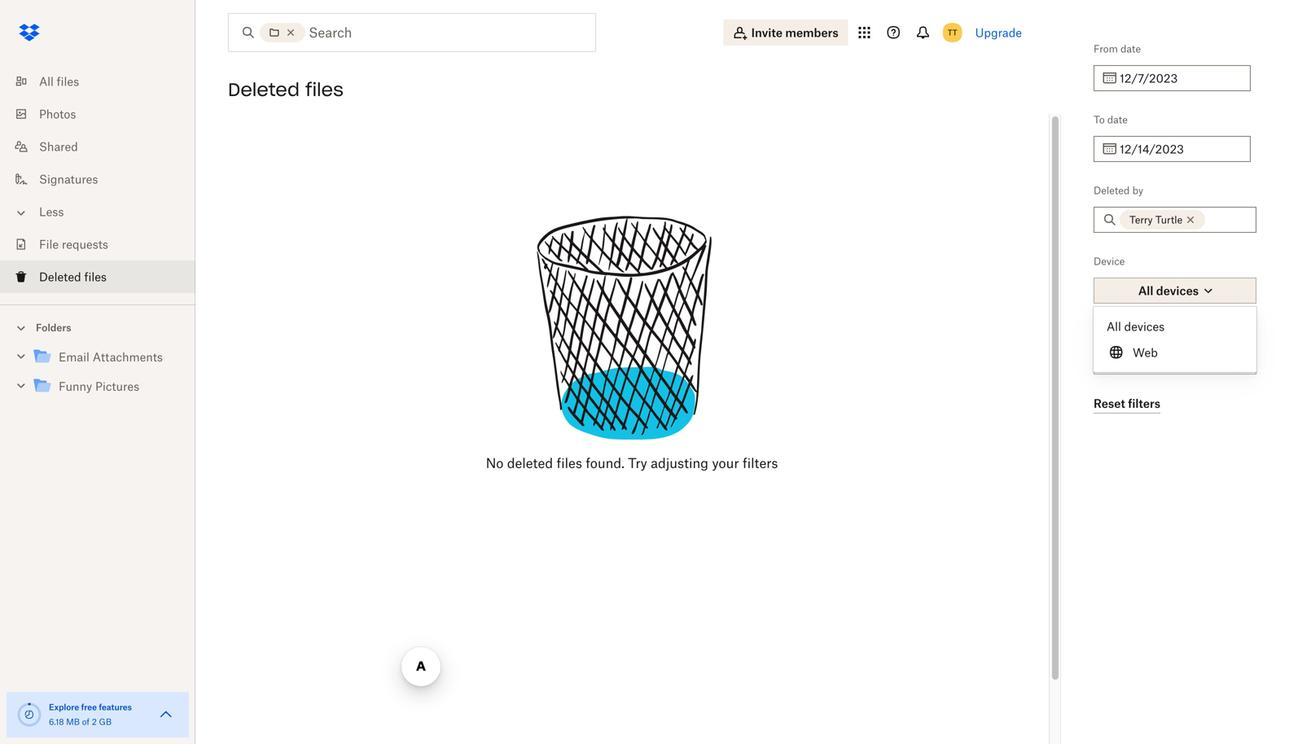 Task type: locate. For each thing, give the bounding box(es) containing it.
to date
[[1094, 114, 1128, 126]]

1 vertical spatial deleted
[[1094, 185, 1130, 197]]

2 horizontal spatial deleted
[[1094, 185, 1130, 197]]

dropbox image
[[13, 16, 46, 49]]

1 horizontal spatial all
[[1107, 320, 1122, 334]]

1 vertical spatial all
[[1107, 320, 1122, 334]]

terry turtle
[[1130, 214, 1183, 226]]

upgrade link
[[976, 26, 1022, 40]]

devices
[[1125, 320, 1165, 334]]

in
[[1094, 326, 1103, 338]]

terry turtle button
[[1120, 210, 1206, 230]]

upgrade
[[976, 26, 1022, 40]]

deleted files link
[[13, 261, 196, 293]]

deleted by
[[1094, 185, 1144, 197]]

date
[[1121, 43, 1141, 55], [1108, 114, 1128, 126]]

no
[[486, 455, 504, 471]]

photos
[[39, 107, 76, 121]]

date right to
[[1108, 114, 1128, 126]]

date right from
[[1121, 43, 1141, 55]]

files
[[57, 75, 79, 88], [305, 78, 344, 101], [84, 270, 107, 284], [557, 455, 582, 471]]

turtle
[[1156, 214, 1183, 226]]

0 vertical spatial all
[[39, 75, 54, 88]]

less
[[39, 205, 64, 219]]

all for all devices
[[1107, 320, 1122, 334]]

1 horizontal spatial deleted files
[[228, 78, 344, 101]]

From date text field
[[1120, 69, 1242, 87]]

web
[[1133, 346, 1158, 360]]

free
[[81, 703, 97, 713]]

terry
[[1130, 214, 1153, 226]]

deleted files
[[228, 78, 344, 101], [39, 270, 107, 284]]

device
[[1094, 255, 1125, 268]]

signatures
[[39, 172, 98, 186]]

email attachments
[[59, 350, 163, 364]]

all files
[[39, 75, 79, 88]]

all
[[39, 75, 54, 88], [1107, 320, 1122, 334]]

0 horizontal spatial deleted
[[39, 270, 81, 284]]

folders
[[36, 322, 71, 334]]

email
[[59, 350, 90, 364]]

try
[[628, 455, 647, 471]]

to
[[1094, 114, 1105, 126]]

2
[[92, 717, 97, 727]]

6.18
[[49, 717, 64, 727]]

gb
[[99, 717, 112, 727]]

deleted files inside list item
[[39, 270, 107, 284]]

all up photos at the top left
[[39, 75, 54, 88]]

less image
[[13, 205, 29, 221]]

features
[[99, 703, 132, 713]]

of
[[82, 717, 90, 727]]

1 vertical spatial date
[[1108, 114, 1128, 126]]

in folder
[[1094, 326, 1132, 338]]

tt button
[[940, 20, 966, 46]]

1 vertical spatial deleted files
[[39, 270, 107, 284]]

folders button
[[0, 315, 196, 339]]

deleted
[[228, 78, 300, 101], [1094, 185, 1130, 197], [39, 270, 81, 284]]

2 vertical spatial deleted
[[39, 270, 81, 284]]

0 horizontal spatial deleted files
[[39, 270, 107, 284]]

0 horizontal spatial all
[[39, 75, 54, 88]]

0 vertical spatial deleted files
[[228, 78, 344, 101]]

explore free features 6.18 mb of 2 gb
[[49, 703, 132, 727]]

group containing email attachments
[[0, 339, 196, 413]]

group
[[0, 339, 196, 413]]

all right in
[[1107, 320, 1122, 334]]

shared link
[[13, 130, 196, 163]]

shared
[[39, 140, 78, 154]]

funny pictures
[[59, 380, 139, 393]]

0 vertical spatial date
[[1121, 43, 1141, 55]]

list
[[0, 55, 196, 305]]

0 vertical spatial deleted
[[228, 78, 300, 101]]



Task type: vqa. For each thing, say whether or not it's contained in the screenshot.
right the Dropbox
no



Task type: describe. For each thing, give the bounding box(es) containing it.
by
[[1133, 185, 1144, 197]]

tt
[[948, 27, 958, 37]]

photos link
[[13, 98, 196, 130]]

no deleted files found. try adjusting your filters
[[486, 455, 778, 471]]

file requests
[[39, 237, 108, 251]]

files inside list item
[[84, 270, 107, 284]]

invite members
[[752, 26, 839, 40]]

members
[[786, 26, 839, 40]]

filters
[[743, 455, 778, 471]]

attachments
[[93, 350, 163, 364]]

all for all files
[[39, 75, 54, 88]]

deleted
[[507, 455, 553, 471]]

explore
[[49, 703, 79, 713]]

file
[[39, 237, 59, 251]]

funny pictures link
[[33, 376, 182, 398]]

deleted inside list item
[[39, 270, 81, 284]]

file requests link
[[13, 228, 196, 261]]

found.
[[586, 455, 625, 471]]

invite members button
[[724, 20, 849, 46]]

pictures
[[95, 380, 139, 393]]

from date
[[1094, 43, 1141, 55]]

folder
[[1106, 326, 1132, 338]]

date for to date
[[1108, 114, 1128, 126]]

all files link
[[13, 65, 196, 98]]

signatures link
[[13, 163, 196, 196]]

adjusting
[[651, 455, 709, 471]]

date for from date
[[1121, 43, 1141, 55]]

list containing all files
[[0, 55, 196, 305]]

your
[[712, 455, 739, 471]]

from
[[1094, 43, 1118, 55]]

Search in folder "Funny Pictures" text field
[[309, 23, 562, 42]]

web radio item
[[1094, 340, 1257, 366]]

quota usage element
[[16, 702, 42, 728]]

To date text field
[[1120, 140, 1242, 158]]

email attachments link
[[33, 347, 182, 369]]

invite
[[752, 26, 783, 40]]

deleted files list item
[[0, 261, 196, 293]]

funny
[[59, 380, 92, 393]]

mb
[[66, 717, 80, 727]]

1 horizontal spatial deleted
[[228, 78, 300, 101]]

requests
[[62, 237, 108, 251]]

all devices
[[1107, 320, 1165, 334]]



